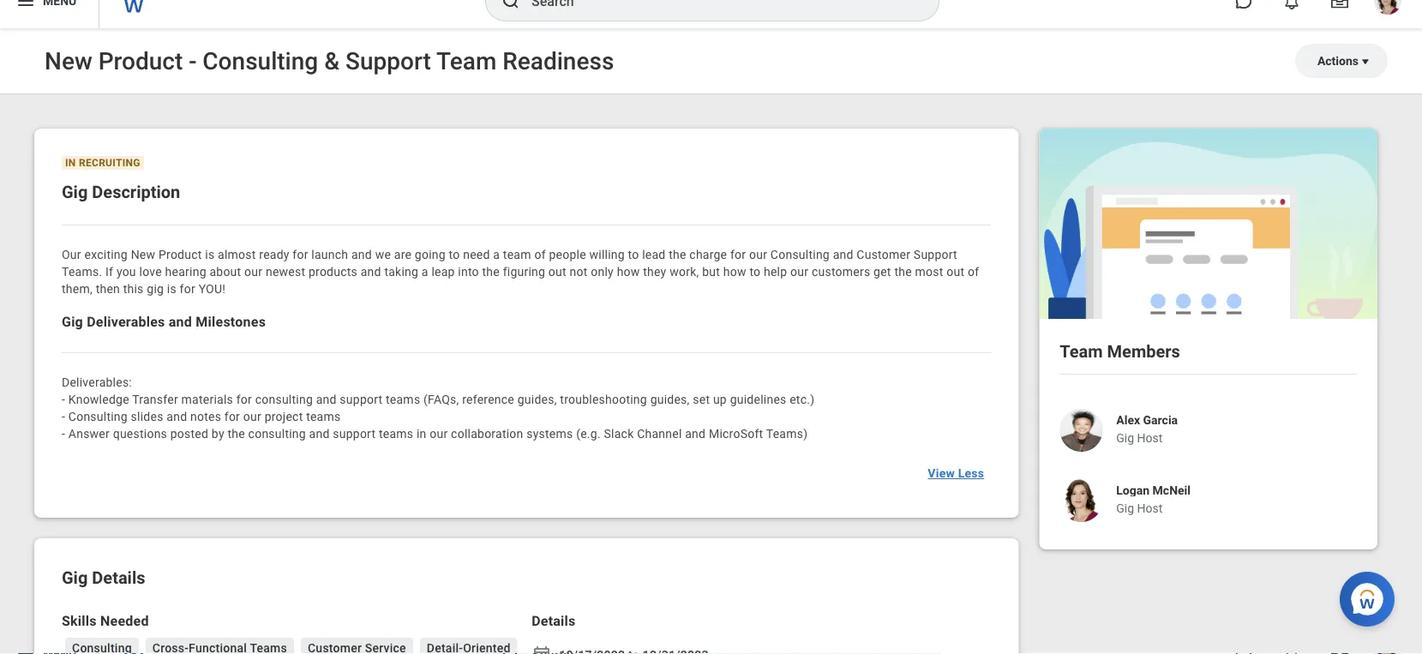 Task type: vqa. For each thing, say whether or not it's contained in the screenshot.
Date Received popup button
no



Task type: describe. For each thing, give the bounding box(es) containing it.
0 horizontal spatial to
[[449, 247, 460, 261]]

notifications large image
[[1283, 0, 1301, 9]]

team
[[1060, 341, 1103, 361]]

for right notes on the bottom left
[[224, 409, 240, 424]]

project
[[265, 409, 303, 424]]

2 guides, from the left
[[650, 392, 690, 406]]

need
[[463, 247, 490, 261]]

1 vertical spatial of
[[968, 264, 979, 279]]

gig inside alex garcia gig host
[[1117, 431, 1134, 445]]

logan mcneil link
[[1117, 483, 1191, 497]]

systems
[[527, 427, 573, 441]]

milestones
[[196, 313, 266, 330]]

1 vertical spatial support
[[333, 427, 376, 441]]

willing
[[589, 247, 625, 261]]

gig deliverables and milestones
[[62, 313, 266, 330]]

host for garcia
[[1137, 431, 1163, 445]]

troubleshooting
[[560, 392, 647, 406]]

view less
[[928, 466, 984, 480]]

by
[[212, 427, 224, 441]]

ready
[[259, 247, 289, 261]]

if
[[105, 264, 113, 279]]

our down almost
[[244, 264, 263, 279]]

the right get
[[895, 264, 912, 279]]

profile logan mcneil image
[[1374, 0, 1402, 18]]

products
[[309, 264, 358, 279]]

the inside deliverables: - knowledge transfer materials for consulting and support teams (faqs, reference guides, troubleshooting guides, set up guidelines etc.) - consulting slides and notes for our project teams - answer questions posted by the consulting and support teams in our collaboration systems (e.g. slack channel and microsoft teams)
[[228, 427, 245, 441]]

skills
[[62, 613, 97, 629]]

1 guides, from the left
[[518, 392, 557, 406]]

gig inside logan mcneil gig host
[[1117, 501, 1134, 515]]

then
[[96, 282, 120, 296]]

taking
[[384, 264, 419, 279]]

0 horizontal spatial is
[[167, 282, 177, 296]]

customers
[[812, 264, 871, 279]]

but
[[702, 264, 720, 279]]

consulting inside deliverables: - knowledge transfer materials for consulting and support teams (faqs, reference guides, troubleshooting guides, set up guidelines etc.) - consulting slides and notes for our project teams - answer questions posted by the consulting and support teams in our collaboration systems (e.g. slack channel and microsoft teams)
[[68, 409, 128, 424]]

our right in
[[430, 427, 448, 441]]

team members
[[1060, 341, 1180, 361]]

2 how from the left
[[723, 264, 747, 279]]

1 vertical spatial a
[[422, 264, 428, 279]]

product
[[159, 247, 202, 261]]

actions button
[[1295, 44, 1388, 78]]

into
[[458, 264, 479, 279]]

not
[[570, 264, 588, 279]]

view
[[928, 466, 955, 480]]

(e.g.
[[576, 427, 601, 441]]

you!
[[199, 282, 226, 296]]

for up newest
[[293, 247, 308, 261]]

launch
[[312, 247, 348, 261]]

team
[[503, 247, 531, 261]]

our left project
[[243, 409, 261, 424]]

alex garcia gig host
[[1117, 413, 1178, 445]]

gig for gig description
[[62, 182, 88, 202]]

new
[[131, 247, 155, 261]]

transfer
[[132, 392, 178, 406]]

guidelines
[[730, 392, 787, 406]]

for right charge
[[730, 247, 746, 261]]

search image
[[501, 0, 521, 11]]

gig illustration image
[[1039, 129, 1378, 319]]

skills needed
[[62, 613, 149, 629]]

logan mcneil gig host
[[1117, 483, 1191, 515]]

teams)
[[766, 427, 808, 441]]

customer
[[857, 247, 911, 261]]

leap
[[432, 264, 455, 279]]

1 horizontal spatial is
[[205, 247, 215, 261]]

0 horizontal spatial details
[[92, 568, 145, 588]]

our up "help"
[[749, 247, 767, 261]]

recruiting
[[79, 157, 140, 169]]

logan
[[1117, 483, 1150, 497]]

caret down image
[[1359, 55, 1373, 69]]

support
[[914, 247, 958, 261]]

answer
[[68, 427, 110, 441]]

2 - from the top
[[62, 409, 65, 424]]

help
[[764, 264, 787, 279]]

they
[[643, 264, 667, 279]]

people
[[549, 247, 586, 261]]

(faqs,
[[424, 392, 459, 406]]

start date to end date image
[[532, 645, 552, 654]]

the down need
[[482, 264, 500, 279]]

needed
[[100, 613, 149, 629]]

0 vertical spatial teams
[[386, 392, 420, 406]]

about
[[210, 264, 241, 279]]

gig for gig deliverables and milestones
[[62, 313, 83, 330]]

0 vertical spatial support
[[340, 392, 383, 406]]

collaboration
[[451, 427, 523, 441]]

materials
[[181, 392, 233, 406]]

garcia
[[1143, 413, 1178, 427]]



Task type: locate. For each thing, give the bounding box(es) containing it.
you
[[116, 264, 136, 279]]

to
[[449, 247, 460, 261], [628, 247, 639, 261], [750, 264, 761, 279]]

3 - from the top
[[62, 427, 65, 441]]

guides,
[[518, 392, 557, 406], [650, 392, 690, 406]]

0 horizontal spatial a
[[422, 264, 428, 279]]

2 horizontal spatial to
[[750, 264, 761, 279]]

2 host from the top
[[1137, 501, 1163, 515]]

1 horizontal spatial details
[[532, 613, 576, 629]]

gig details
[[62, 568, 145, 588]]

host down alex garcia link
[[1137, 431, 1163, 445]]

guides, up "systems"
[[518, 392, 557, 406]]

figuring
[[503, 264, 545, 279]]

deliverables: - knowledge transfer materials for consulting and support teams (faqs, reference guides, troubleshooting guides, set up guidelines etc.) - consulting slides and notes for our project teams - answer questions posted by the consulting and support teams in our collaboration systems (e.g. slack channel and microsoft teams)
[[62, 375, 815, 441]]

gig down logan
[[1117, 501, 1134, 515]]

get
[[874, 264, 891, 279]]

support left (faqs,
[[340, 392, 383, 406]]

alex garcia link
[[1117, 413, 1178, 427]]

0 horizontal spatial of
[[534, 247, 546, 261]]

etc.)
[[790, 392, 815, 406]]

consulting
[[771, 247, 830, 261], [68, 409, 128, 424]]

0 horizontal spatial consulting
[[68, 409, 128, 424]]

gig for gig details
[[62, 568, 88, 588]]

notes
[[190, 409, 221, 424]]

inbox large image
[[1331, 0, 1349, 9]]

- left answer
[[62, 427, 65, 441]]

exciting
[[84, 247, 128, 261]]

-
[[62, 392, 65, 406], [62, 409, 65, 424], [62, 427, 65, 441]]

how right but
[[723, 264, 747, 279]]

love
[[139, 264, 162, 279]]

0 horizontal spatial out
[[549, 264, 567, 279]]

justify image
[[15, 0, 36, 11]]

gig
[[147, 282, 164, 296]]

1 horizontal spatial of
[[968, 264, 979, 279]]

1 out from the left
[[549, 264, 567, 279]]

0 horizontal spatial how
[[617, 264, 640, 279]]

0 vertical spatial -
[[62, 392, 65, 406]]

slides
[[131, 409, 163, 424]]

knowledge
[[68, 392, 129, 406]]

teams left in
[[379, 427, 413, 441]]

description
[[92, 182, 180, 202]]

our exciting new product is almost ready for launch and we are going to need a team of people willing to lead the charge for our consulting and customer support teams. if you love hearing about our newest products and taking a leap into the figuring out not only how they work, but how to help our customers get the most out of them, then this gig is for you!
[[62, 247, 983, 296]]

how
[[617, 264, 640, 279], [723, 264, 747, 279]]

is right 'gig'
[[167, 282, 177, 296]]

lead
[[642, 247, 666, 261]]

channel
[[637, 427, 682, 441]]

details
[[92, 568, 145, 588], [532, 613, 576, 629]]

teams.
[[62, 264, 102, 279]]

hearing
[[165, 264, 206, 279]]

consulting
[[255, 392, 313, 406], [248, 427, 306, 441]]

out
[[549, 264, 567, 279], [947, 264, 965, 279]]

0 vertical spatial host
[[1137, 431, 1163, 445]]

out down the people
[[549, 264, 567, 279]]

in recruiting
[[65, 157, 140, 169]]

consulting down project
[[248, 427, 306, 441]]

gig down alex
[[1117, 431, 1134, 445]]

host for mcneil
[[1137, 501, 1163, 515]]

host inside alex garcia gig host
[[1137, 431, 1163, 445]]

for right materials
[[236, 392, 252, 406]]

alex
[[1117, 413, 1140, 427]]

posted
[[170, 427, 208, 441]]

deliverables
[[87, 313, 165, 330]]

less
[[958, 466, 984, 480]]

out right most
[[947, 264, 965, 279]]

details up "needed"
[[92, 568, 145, 588]]

newest
[[266, 264, 305, 279]]

1 - from the top
[[62, 392, 65, 406]]

2 vertical spatial -
[[62, 427, 65, 441]]

view less button
[[921, 456, 991, 490]]

1 vertical spatial -
[[62, 409, 65, 424]]

2 out from the left
[[947, 264, 965, 279]]

and
[[352, 247, 372, 261], [833, 247, 854, 261], [361, 264, 381, 279], [169, 313, 192, 330], [316, 392, 337, 406], [167, 409, 187, 424], [309, 427, 330, 441], [685, 427, 706, 441]]

teams
[[386, 392, 420, 406], [306, 409, 341, 424], [379, 427, 413, 441]]

- left knowledge
[[62, 392, 65, 406]]

to left lead
[[628, 247, 639, 261]]

our
[[749, 247, 767, 261], [244, 264, 263, 279], [791, 264, 809, 279], [243, 409, 261, 424], [430, 427, 448, 441]]

of right the team
[[534, 247, 546, 261]]

support left in
[[333, 427, 376, 441]]

teams right project
[[306, 409, 341, 424]]

gig down in
[[62, 182, 88, 202]]

- down deliverables: on the bottom left of the page
[[62, 409, 65, 424]]

members
[[1107, 341, 1180, 361]]

slack
[[604, 427, 634, 441]]

2 vertical spatial teams
[[379, 427, 413, 441]]

the
[[669, 247, 686, 261], [482, 264, 500, 279], [895, 264, 912, 279], [228, 427, 245, 441]]

1 horizontal spatial out
[[947, 264, 965, 279]]

up
[[713, 392, 727, 406]]

a
[[493, 247, 500, 261], [422, 264, 428, 279]]

actions
[[1318, 54, 1359, 68]]

we
[[375, 247, 391, 261]]

1 horizontal spatial guides,
[[650, 392, 690, 406]]

to left "help"
[[750, 264, 761, 279]]

mcneil
[[1153, 483, 1191, 497]]

this
[[123, 282, 144, 296]]

consulting down knowledge
[[68, 409, 128, 424]]

0 horizontal spatial guides,
[[518, 392, 557, 406]]

deliverables:
[[62, 375, 132, 389]]

1 horizontal spatial how
[[723, 264, 747, 279]]

0 vertical spatial consulting
[[771, 247, 830, 261]]

most
[[915, 264, 944, 279]]

0 vertical spatial details
[[92, 568, 145, 588]]

a down going
[[422, 264, 428, 279]]

are
[[394, 247, 412, 261]]

1 vertical spatial consulting
[[248, 427, 306, 441]]

for down "hearing"
[[180, 282, 195, 296]]

host inside logan mcneil gig host
[[1137, 501, 1163, 515]]

1 vertical spatial details
[[532, 613, 576, 629]]

gig down them,
[[62, 313, 83, 330]]

host down the logan mcneil link
[[1137, 501, 1163, 515]]

reference
[[462, 392, 514, 406]]

charge
[[690, 247, 727, 261]]

1 vertical spatial host
[[1137, 501, 1163, 515]]

the up the 'work,' at top left
[[669, 247, 686, 261]]

support
[[340, 392, 383, 406], [333, 427, 376, 441]]

of right most
[[968, 264, 979, 279]]

our right "help"
[[791, 264, 809, 279]]

1 horizontal spatial to
[[628, 247, 639, 261]]

questions
[[113, 427, 167, 441]]

1 vertical spatial teams
[[306, 409, 341, 424]]

for
[[293, 247, 308, 261], [730, 247, 746, 261], [180, 282, 195, 296], [236, 392, 252, 406], [224, 409, 240, 424]]

almost
[[218, 247, 256, 261]]

in
[[65, 157, 76, 169]]

Search Workday  search field
[[532, 0, 904, 20]]

1 vertical spatial consulting
[[68, 409, 128, 424]]

1 vertical spatial is
[[167, 282, 177, 296]]

gig
[[62, 182, 88, 202], [62, 313, 83, 330], [1117, 431, 1134, 445], [1117, 501, 1134, 515], [62, 568, 88, 588]]

1 horizontal spatial a
[[493, 247, 500, 261]]

consulting inside our exciting new product is almost ready for launch and we are going to need a team of people willing to lead the charge for our consulting and customer support teams. if you love hearing about our newest products and taking a leap into the figuring out not only how they work, but how to help our customers get the most out of them, then this gig is for you!
[[771, 247, 830, 261]]

our
[[62, 247, 81, 261]]

0 vertical spatial is
[[205, 247, 215, 261]]

set
[[693, 392, 710, 406]]

going
[[415, 247, 446, 261]]

gig up skills
[[62, 568, 88, 588]]

is
[[205, 247, 215, 261], [167, 282, 177, 296]]

guides, left the set
[[650, 392, 690, 406]]

work,
[[670, 264, 699, 279]]

to up "leap"
[[449, 247, 460, 261]]

0 vertical spatial a
[[493, 247, 500, 261]]

0 vertical spatial of
[[534, 247, 546, 261]]

host
[[1137, 431, 1163, 445], [1137, 501, 1163, 515]]

how right 'only'
[[617, 264, 640, 279]]

a right need
[[493, 247, 500, 261]]

1 host from the top
[[1137, 431, 1163, 445]]

consulting up "help"
[[771, 247, 830, 261]]

start date to end date image
[[532, 645, 552, 654]]

only
[[591, 264, 614, 279]]

1 horizontal spatial consulting
[[771, 247, 830, 261]]

consulting up project
[[255, 392, 313, 406]]

teams left (faqs,
[[386, 392, 420, 406]]

them,
[[62, 282, 93, 296]]

details up start date to end date icon
[[532, 613, 576, 629]]

0 vertical spatial consulting
[[255, 392, 313, 406]]

the right by at the left
[[228, 427, 245, 441]]

gig description
[[62, 182, 180, 202]]

1 how from the left
[[617, 264, 640, 279]]

is up about
[[205, 247, 215, 261]]

microsoft
[[709, 427, 763, 441]]

in
[[417, 427, 427, 441]]



